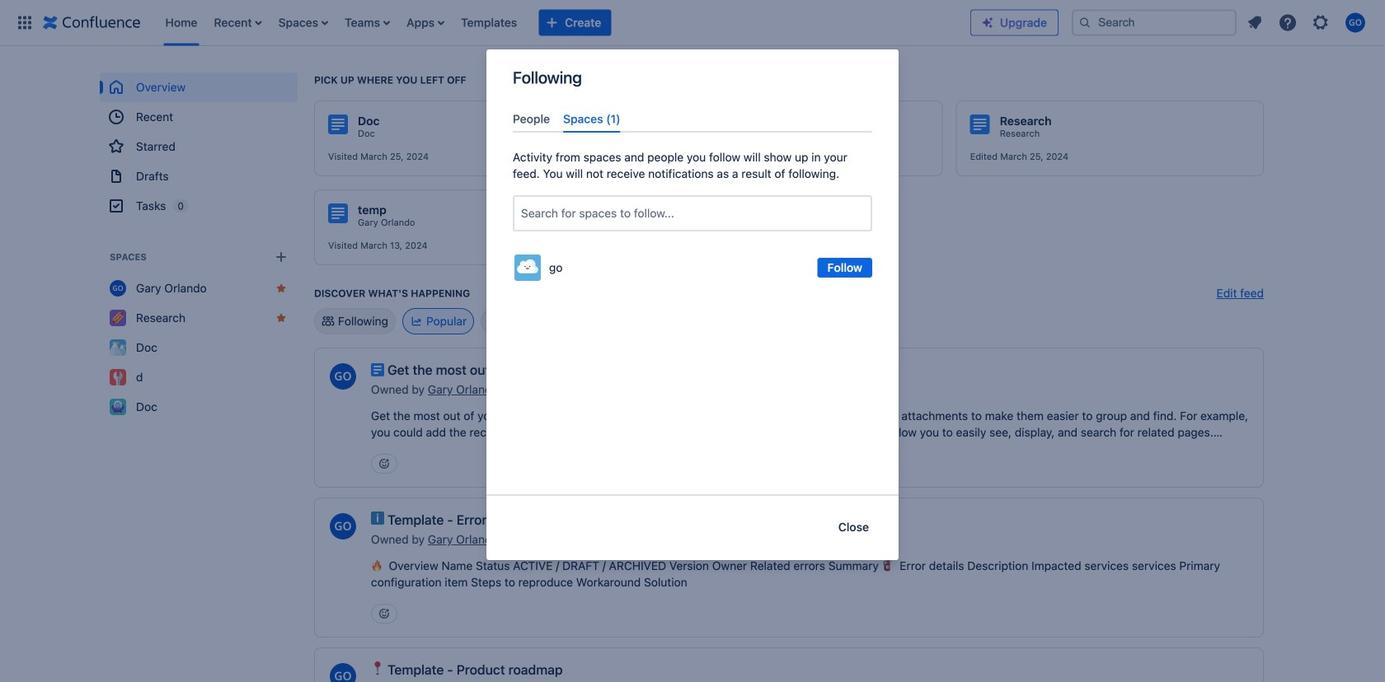 Task type: vqa. For each thing, say whether or not it's contained in the screenshot.
automations menu button icon
no



Task type: describe. For each thing, give the bounding box(es) containing it.
:round_pushpin: image
[[371, 662, 384, 675]]

:information_source: image
[[371, 512, 384, 525]]

search image
[[1078, 16, 1092, 29]]

settings icon image
[[1311, 13, 1331, 33]]

2 list item from the left
[[340, 0, 395, 46]]

unstar this space image
[[275, 312, 288, 325]]

Search field
[[1072, 9, 1237, 36]]

:information_source: image
[[371, 512, 384, 525]]

0 horizontal spatial list
[[157, 0, 970, 46]]

premium image
[[981, 16, 994, 29]]

1 horizontal spatial list
[[1240, 8, 1375, 38]]



Task type: locate. For each thing, give the bounding box(es) containing it.
global element
[[10, 0, 970, 46]]

0 horizontal spatial list item
[[209, 0, 267, 46]]

tab list
[[506, 106, 879, 133]]

group
[[100, 73, 298, 221]]

unstar this space image
[[275, 282, 288, 295]]

confluence image
[[43, 13, 141, 33], [43, 13, 141, 33]]

create a space image
[[271, 247, 291, 267]]

1 list item from the left
[[209, 0, 267, 46]]

None search field
[[1072, 9, 1237, 36]]

dialog
[[486, 49, 899, 561]]

banner
[[0, 0, 1385, 46]]

:round_pushpin: image
[[371, 662, 384, 675]]

1 horizontal spatial list item
[[340, 0, 395, 46]]

list
[[157, 0, 970, 46], [1240, 8, 1375, 38]]

None text field
[[521, 205, 524, 222]]

list item
[[209, 0, 267, 46], [340, 0, 395, 46]]



